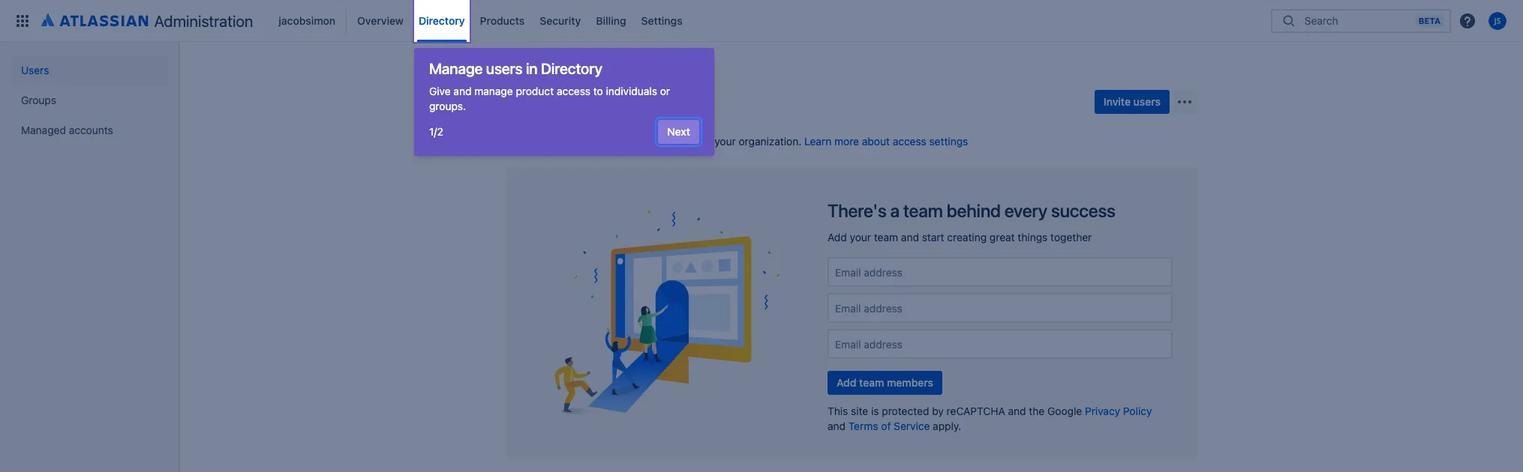 Task type: describe. For each thing, give the bounding box(es) containing it.
and right recaptcha
[[1008, 405, 1026, 418]]

all
[[642, 135, 653, 148]]

1 vertical spatial jacobsimon
[[555, 74, 611, 87]]

by
[[932, 405, 944, 418]]

the inside this site is protected by recaptcha and the google privacy policy and terms of service apply.
[[1029, 405, 1045, 418]]

start
[[922, 231, 945, 244]]

0 horizontal spatial your
[[715, 135, 736, 148]]

creating
[[948, 231, 987, 244]]

settings
[[930, 135, 968, 148]]

global navigation element
[[9, 0, 1271, 42]]

access right "about"
[[893, 135, 927, 148]]

this site is protected by recaptcha and the google privacy policy and terms of service apply.
[[828, 405, 1152, 433]]

invite
[[1104, 95, 1131, 108]]

or
[[660, 85, 670, 98]]

search icon image
[[1280, 13, 1298, 28]]

access left for
[[589, 135, 623, 148]]

1 vertical spatial your
[[850, 231, 871, 244]]

administration link
[[36, 9, 259, 33]]

invite users
[[1104, 95, 1161, 108]]

a
[[891, 200, 900, 221]]

product inside 'manage users in directory give and manage product access to individuals or groups.'
[[516, 85, 554, 98]]

directory inside global navigation element
[[419, 14, 465, 27]]

protected
[[882, 405, 930, 418]]

users link
[[12, 56, 168, 86]]

service
[[894, 420, 930, 433]]

privacy
[[1085, 405, 1121, 418]]

settings link
[[637, 9, 687, 33]]

users for invite
[[1134, 95, 1161, 108]]

add for add team members
[[837, 377, 857, 390]]

1 vertical spatial users
[[507, 94, 552, 115]]

admin
[[507, 74, 537, 87]]

manage users in directory give and manage product access to individuals or groups.
[[429, 60, 670, 113]]

learn
[[805, 135, 832, 148]]

products
[[480, 14, 525, 27]]

terms
[[849, 420, 879, 433]]

team for and
[[874, 231, 899, 244]]

admin link
[[507, 72, 537, 90]]

billing
[[596, 14, 626, 27]]

about
[[862, 135, 890, 148]]

there's a team behind every success
[[828, 200, 1116, 221]]

invite users button
[[1095, 90, 1170, 114]]

for
[[626, 135, 639, 148]]

manage
[[475, 85, 513, 98]]

settings
[[641, 14, 683, 27]]

things
[[1018, 231, 1048, 244]]

0 horizontal spatial the
[[656, 135, 671, 148]]

organization.
[[739, 135, 802, 148]]

recaptcha
[[947, 405, 1006, 418]]

terms of service link
[[849, 420, 930, 433]]

learn more about access settings link
[[805, 135, 968, 148]]

1 vertical spatial product
[[548, 135, 586, 148]]

and left 'start'
[[901, 231, 919, 244]]

beta
[[1419, 15, 1441, 25]]

in inside 'manage users in directory give and manage product access to individuals or groups.'
[[526, 60, 538, 77]]

great
[[990, 231, 1015, 244]]

and inside 'manage users in directory give and manage product access to individuals or groups.'
[[454, 85, 472, 98]]

and down "this" on the right of the page
[[828, 420, 846, 433]]

groups
[[21, 94, 56, 107]]

jacobsimon link inside global navigation element
[[274, 9, 340, 33]]

jacobsimon inside global navigation element
[[279, 14, 336, 27]]

manage for users
[[429, 60, 483, 77]]

more
[[835, 135, 859, 148]]

add your team and start creating great things together
[[828, 231, 1092, 244]]

administration
[[154, 12, 253, 30]]

next button
[[658, 120, 700, 144]]



Task type: vqa. For each thing, say whether or not it's contained in the screenshot.
help icon
no



Task type: locate. For each thing, give the bounding box(es) containing it.
1 vertical spatial jacobsimon link
[[555, 72, 611, 90]]

0 vertical spatial your
[[715, 135, 736, 148]]

product
[[516, 85, 554, 98], [548, 135, 586, 148]]

add up "this" on the right of the page
[[837, 377, 857, 390]]

team down a
[[874, 231, 899, 244]]

members
[[887, 377, 934, 390]]

in down the security link at the left top of the page
[[526, 60, 538, 77]]

manage up give
[[429, 60, 483, 77]]

billing link
[[592, 9, 631, 33]]

2 vertical spatial users
[[674, 135, 701, 148]]

overview
[[357, 14, 404, 27]]

the right 'all'
[[656, 135, 671, 148]]

add team members button
[[828, 372, 943, 396]]

privacy policy link
[[1085, 405, 1152, 418]]

every
[[1005, 200, 1048, 221]]

the left google
[[1029, 405, 1045, 418]]

1 horizontal spatial in
[[703, 135, 712, 148]]

security link
[[535, 9, 586, 33]]

individuals
[[606, 85, 657, 98]]

1/2
[[429, 125, 443, 138]]

0 vertical spatial product
[[516, 85, 554, 98]]

1 vertical spatial directory
[[541, 60, 603, 77]]

there's
[[828, 200, 887, 221]]

site
[[851, 405, 869, 418]]

1 vertical spatial the
[[1029, 405, 1045, 418]]

atlassian image
[[41, 11, 148, 29], [41, 11, 148, 29]]

product down 'manage users in directory give and manage product access to individuals or groups.'
[[548, 135, 586, 148]]

directory link
[[414, 9, 469, 33]]

your left the organization.
[[715, 135, 736, 148]]

manage inside 'manage users in directory give and manage product access to individuals or groups.'
[[429, 60, 483, 77]]

add down there's
[[828, 231, 847, 244]]

in
[[526, 60, 538, 77], [703, 135, 712, 148]]

managed accounts
[[21, 124, 113, 137]]

team right a
[[904, 200, 943, 221]]

1 horizontal spatial jacobsimon link
[[555, 72, 611, 90]]

0 horizontal spatial jacobsimon link
[[274, 9, 340, 33]]

users
[[486, 60, 523, 77], [1134, 95, 1161, 108], [674, 135, 701, 148]]

add
[[828, 231, 847, 244], [837, 377, 857, 390]]

users right invite
[[1134, 95, 1161, 108]]

manage for product
[[507, 135, 545, 148]]

access left to
[[557, 85, 591, 98]]

0 vertical spatial email address email field
[[834, 265, 1167, 280]]

jacobsimon link
[[274, 9, 340, 33], [555, 72, 611, 90]]

in right next "button"
[[703, 135, 712, 148]]

of
[[881, 420, 891, 433]]

users up groups
[[21, 64, 49, 77]]

and
[[454, 85, 472, 98], [901, 231, 919, 244], [1008, 405, 1026, 418], [828, 420, 846, 433]]

1 vertical spatial manage
[[507, 135, 545, 148]]

directory left products
[[419, 14, 465, 27]]

give
[[429, 85, 451, 98]]

directory
[[419, 14, 465, 27], [541, 60, 603, 77]]

jacobsimon
[[279, 14, 336, 27], [555, 74, 611, 87]]

this
[[828, 405, 848, 418]]

policy
[[1124, 405, 1152, 418]]

product right manage
[[516, 85, 554, 98]]

0 vertical spatial users
[[21, 64, 49, 77]]

your down there's
[[850, 231, 871, 244]]

jacobsimon right admin on the top left of the page
[[555, 74, 611, 87]]

access inside 'manage users in directory give and manage product access to individuals or groups.'
[[557, 85, 591, 98]]

0 horizontal spatial users
[[486, 60, 523, 77]]

1 vertical spatial email address email field
[[834, 301, 1167, 316]]

jacobsimon left overview
[[279, 14, 336, 27]]

0 horizontal spatial users
[[21, 64, 49, 77]]

1 horizontal spatial users
[[674, 135, 701, 148]]

groups.
[[429, 100, 466, 113]]

apply.
[[933, 420, 962, 433]]

0 vertical spatial jacobsimon link
[[274, 9, 340, 33]]

add team members
[[837, 377, 934, 390]]

team for behind
[[904, 200, 943, 221]]

add for add your team and start creating great things together
[[828, 231, 847, 244]]

accounts
[[69, 124, 113, 137]]

overview link
[[353, 9, 408, 33]]

1 vertical spatial in
[[703, 135, 712, 148]]

managed
[[21, 124, 66, 137]]

jacobsimon link left overview 'link'
[[274, 9, 340, 33]]

directory up to
[[541, 60, 603, 77]]

2 vertical spatial email address email field
[[834, 337, 1167, 352]]

0 vertical spatial in
[[526, 60, 538, 77]]

add inside add team members button
[[837, 377, 857, 390]]

1 horizontal spatial jacobsimon
[[555, 74, 611, 87]]

next
[[667, 125, 691, 138]]

users
[[21, 64, 49, 77], [507, 94, 552, 115]]

0 vertical spatial directory
[[419, 14, 465, 27]]

1 vertical spatial users
[[1134, 95, 1161, 108]]

together
[[1051, 231, 1092, 244]]

team
[[904, 200, 943, 221], [874, 231, 899, 244], [859, 377, 884, 390]]

1 horizontal spatial manage
[[507, 135, 545, 148]]

1 horizontal spatial directory
[[541, 60, 603, 77]]

administration banner
[[0, 0, 1524, 42]]

access
[[557, 85, 591, 98], [589, 135, 623, 148], [893, 135, 927, 148]]

and up groups.
[[454, 85, 472, 98]]

manage product access for all the users in your organization. learn more about access settings
[[507, 135, 968, 148]]

0 vertical spatial the
[[656, 135, 671, 148]]

Email address email field
[[834, 265, 1167, 280], [834, 301, 1167, 316], [834, 337, 1167, 352]]

to
[[593, 85, 603, 98]]

manage down manage
[[507, 135, 545, 148]]

0 horizontal spatial manage
[[429, 60, 483, 77]]

jacobsimon link right "admin" link
[[555, 72, 611, 90]]

users up manage
[[486, 60, 523, 77]]

1 horizontal spatial your
[[850, 231, 871, 244]]

0 vertical spatial jacobsimon
[[279, 14, 336, 27]]

users inside "link"
[[21, 64, 49, 77]]

users right 'all'
[[674, 135, 701, 148]]

0 horizontal spatial directory
[[419, 14, 465, 27]]

0 vertical spatial manage
[[429, 60, 483, 77]]

manage
[[429, 60, 483, 77], [507, 135, 545, 148]]

users for manage
[[486, 60, 523, 77]]

1 email address email field from the top
[[834, 265, 1167, 280]]

3 email address email field from the top
[[834, 337, 1167, 352]]

products link
[[475, 9, 529, 33]]

groups link
[[12, 86, 168, 116]]

your
[[715, 135, 736, 148], [850, 231, 871, 244]]

managed accounts link
[[12, 116, 168, 146]]

users down "admin" link
[[507, 94, 552, 115]]

2 horizontal spatial users
[[1134, 95, 1161, 108]]

the
[[656, 135, 671, 148], [1029, 405, 1045, 418]]

users inside 'manage users in directory give and manage product access to individuals or groups.'
[[486, 60, 523, 77]]

0 vertical spatial team
[[904, 200, 943, 221]]

team up is
[[859, 377, 884, 390]]

1 horizontal spatial the
[[1029, 405, 1045, 418]]

google
[[1048, 405, 1082, 418]]

1 horizontal spatial users
[[507, 94, 552, 115]]

directory inside 'manage users in directory give and manage product access to individuals or groups.'
[[541, 60, 603, 77]]

is
[[871, 405, 879, 418]]

2 vertical spatial team
[[859, 377, 884, 390]]

2 email address email field from the top
[[834, 301, 1167, 316]]

0 horizontal spatial jacobsimon
[[279, 14, 336, 27]]

users inside invite users button
[[1134, 95, 1161, 108]]

0 vertical spatial add
[[828, 231, 847, 244]]

1 vertical spatial add
[[837, 377, 857, 390]]

1 vertical spatial team
[[874, 231, 899, 244]]

success
[[1051, 200, 1116, 221]]

Search field
[[1300, 7, 1416, 34]]

0 vertical spatial users
[[486, 60, 523, 77]]

0 horizontal spatial in
[[526, 60, 538, 77]]

behind
[[947, 200, 1001, 221]]

team inside add team members button
[[859, 377, 884, 390]]

security
[[540, 14, 581, 27]]



